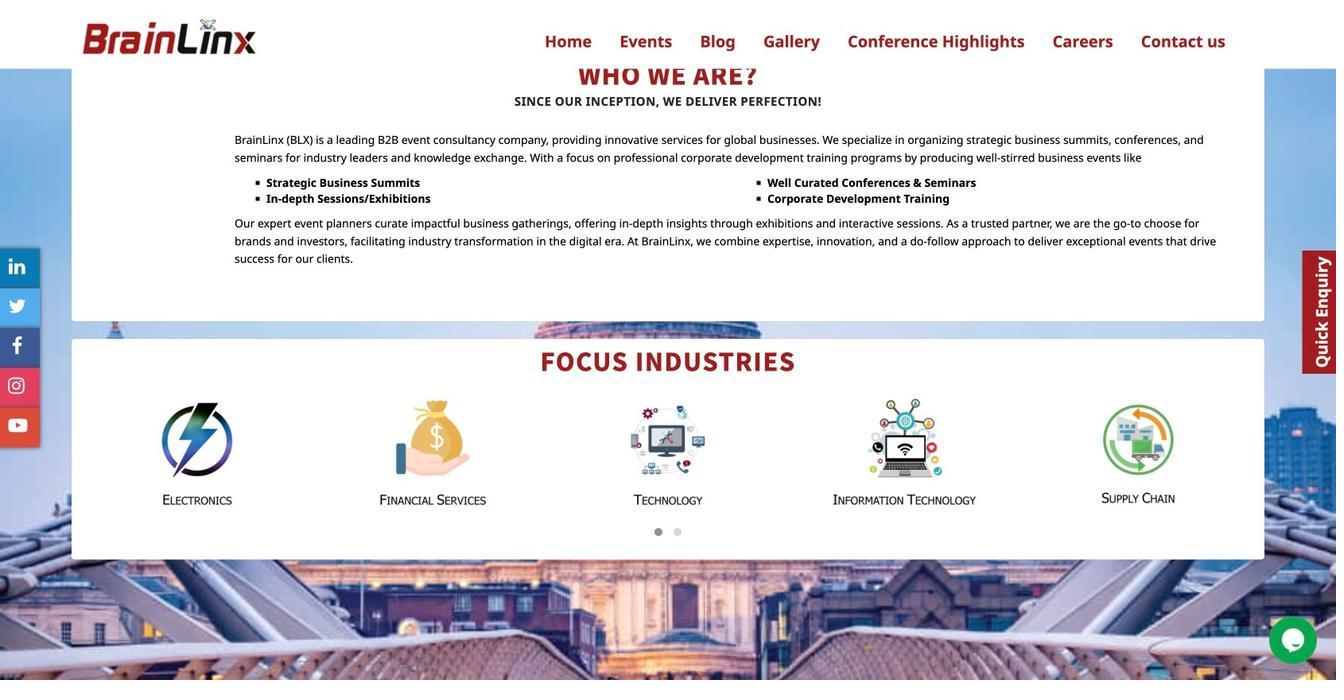 Task type: locate. For each thing, give the bounding box(es) containing it.
youtube play image
[[8, 416, 27, 435]]

brainlinx focusing industries supply chain image
[[1029, 390, 1249, 516]]

instagram image
[[8, 376, 24, 395]]

brainlinx focusing industries technology image
[[558, 390, 778, 516]]

brainlinx focusing industries information technology image
[[794, 390, 1014, 516]]



Task type: describe. For each thing, give the bounding box(es) containing it.
twitter image
[[8, 297, 26, 316]]

facebook image
[[12, 336, 23, 356]]

linkedin image
[[9, 257, 25, 276]]

brainlinx logo image
[[79, 13, 258, 69]]

brainlinx focusing industries electronics image
[[88, 390, 307, 516]]

brainlinx focusing industries financial services image
[[323, 390, 543, 516]]



Task type: vqa. For each thing, say whether or not it's contained in the screenshot.
blx banner image
no



